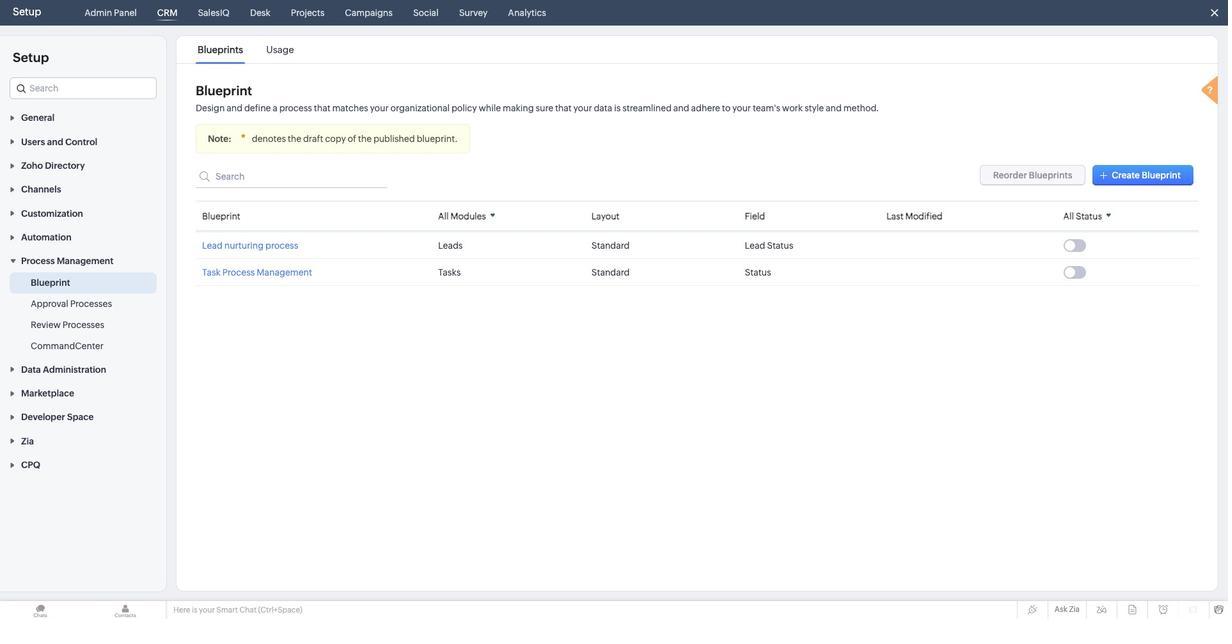 Task type: describe. For each thing, give the bounding box(es) containing it.
projects link
[[286, 0, 330, 26]]

desk
[[250, 8, 270, 18]]

analytics link
[[503, 0, 551, 26]]

here
[[173, 606, 190, 615]]

here is your smart chat (ctrl+space)
[[173, 606, 302, 615]]

salesiq
[[198, 8, 230, 18]]

crm link
[[152, 0, 183, 26]]

survey link
[[454, 0, 493, 26]]

campaigns
[[345, 8, 393, 18]]

zia
[[1069, 605, 1080, 614]]

desk link
[[245, 0, 276, 26]]

your
[[199, 606, 215, 615]]

admin panel
[[85, 8, 137, 18]]

chats image
[[0, 601, 81, 619]]

social link
[[408, 0, 444, 26]]

salesiq link
[[193, 0, 235, 26]]

setup
[[13, 6, 41, 18]]



Task type: vqa. For each thing, say whether or not it's contained in the screenshot.
channels IMAGE
no



Task type: locate. For each thing, give the bounding box(es) containing it.
panel
[[114, 8, 137, 18]]

smart
[[217, 606, 238, 615]]

chat
[[240, 606, 257, 615]]

survey
[[459, 8, 488, 18]]

social
[[413, 8, 439, 18]]

analytics
[[508, 8, 546, 18]]

is
[[192, 606, 197, 615]]

admin
[[85, 8, 112, 18]]

projects
[[291, 8, 325, 18]]

admin panel link
[[80, 0, 142, 26]]

(ctrl+space)
[[258, 606, 302, 615]]

campaigns link
[[340, 0, 398, 26]]

crm
[[157, 8, 178, 18]]

ask zia
[[1055, 605, 1080, 614]]

contacts image
[[85, 601, 166, 619]]

ask
[[1055, 605, 1068, 614]]



